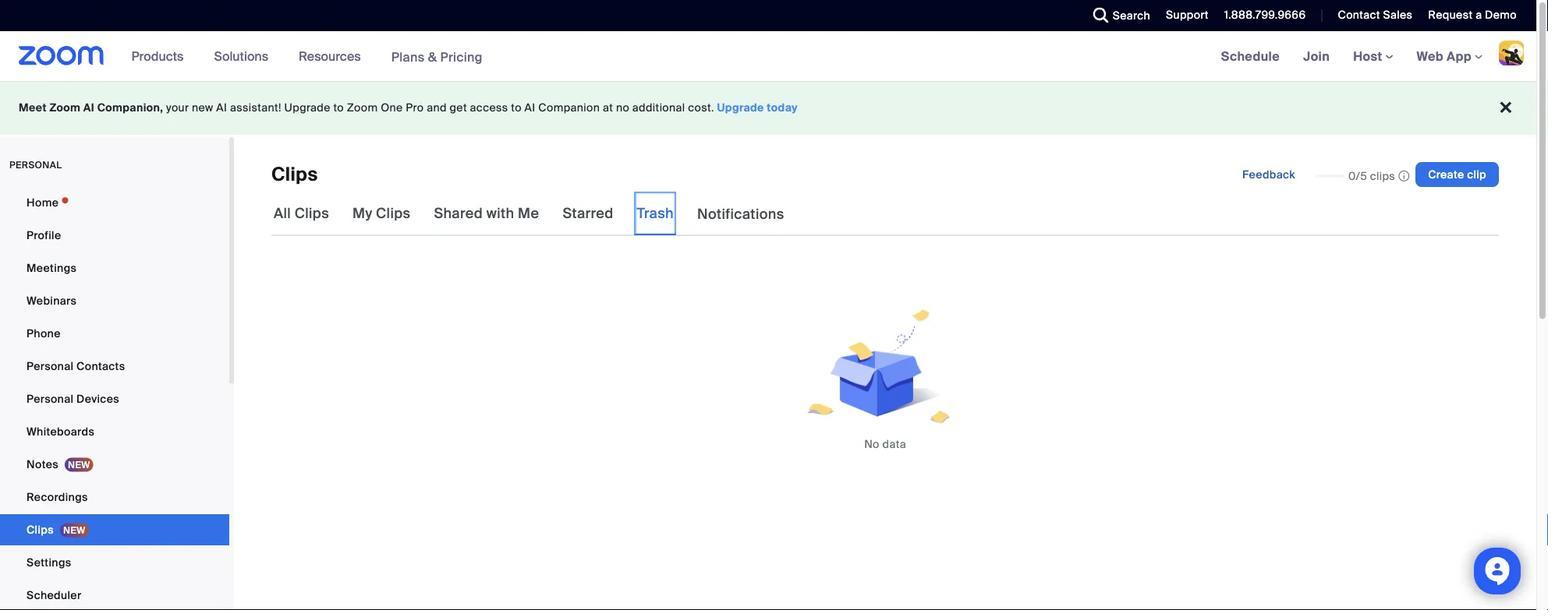 Task type: describe. For each thing, give the bounding box(es) containing it.
personal
[[9, 159, 62, 171]]

pro
[[406, 101, 424, 115]]

host button
[[1353, 48, 1394, 64]]

web
[[1417, 48, 1444, 64]]

whiteboards link
[[0, 417, 229, 448]]

profile link
[[0, 220, 229, 251]]

phone
[[27, 326, 61, 341]]

personal contacts
[[27, 359, 125, 374]]

companion
[[538, 101, 600, 115]]

scheduler
[[27, 589, 81, 603]]

settings link
[[0, 548, 229, 579]]

my clips tab
[[350, 192, 413, 236]]

clips right all
[[295, 205, 329, 223]]

contact sales
[[1338, 8, 1413, 22]]

contacts
[[76, 359, 125, 374]]

shared with me tab
[[432, 192, 542, 236]]

trash
[[637, 205, 674, 223]]

additional
[[632, 101, 685, 115]]

access
[[470, 101, 508, 115]]

personal for personal contacts
[[27, 359, 74, 374]]

me
[[518, 205, 539, 223]]

no data
[[864, 437, 906, 452]]

plans & pricing
[[391, 49, 483, 65]]

schedule link
[[1210, 31, 1292, 81]]

1.888.799.9666 button up schedule
[[1213, 0, 1310, 31]]

1 to from the left
[[333, 101, 344, 115]]

1 upgrade from the left
[[284, 101, 330, 115]]

create
[[1428, 167, 1464, 182]]

1.888.799.9666 button up schedule link
[[1224, 8, 1306, 22]]

personal contacts link
[[0, 351, 229, 382]]

personal menu menu
[[0, 187, 229, 611]]

personal devices
[[27, 392, 119, 406]]

cost.
[[688, 101, 714, 115]]

resources
[[299, 48, 361, 64]]

create clip
[[1428, 167, 1487, 182]]

assistant!
[[230, 101, 281, 115]]

meetings navigation
[[1210, 31, 1537, 82]]

demo
[[1485, 8, 1517, 22]]

clips
[[1370, 169, 1396, 183]]

phone link
[[0, 318, 229, 349]]

all clips tab
[[271, 192, 332, 236]]

banner containing products
[[0, 31, 1537, 82]]

today
[[767, 101, 798, 115]]

notes
[[27, 457, 58, 472]]

with
[[486, 205, 514, 223]]

devices
[[76, 392, 119, 406]]

contact
[[1338, 8, 1380, 22]]

plans
[[391, 49, 425, 65]]

trash tab
[[635, 192, 676, 236]]

products button
[[132, 31, 191, 81]]

clips link
[[0, 515, 229, 546]]

2 to from the left
[[511, 101, 522, 115]]

feedback
[[1243, 167, 1296, 182]]

notes link
[[0, 449, 229, 480]]

settings
[[27, 556, 71, 570]]

clip
[[1467, 167, 1487, 182]]

&
[[428, 49, 437, 65]]

0/5 clips
[[1349, 169, 1396, 183]]

web app button
[[1417, 48, 1483, 64]]

2 zoom from the left
[[347, 101, 378, 115]]

recordings link
[[0, 482, 229, 513]]

product information navigation
[[120, 31, 494, 82]]

home link
[[0, 187, 229, 218]]

a
[[1476, 8, 1482, 22]]

sales
[[1383, 8, 1413, 22]]

1 ai from the left
[[83, 101, 94, 115]]

and
[[427, 101, 447, 115]]

meet zoom ai companion, footer
[[0, 81, 1537, 135]]



Task type: vqa. For each thing, say whether or not it's contained in the screenshot.
CLOSE image
no



Task type: locate. For each thing, give the bounding box(es) containing it.
upgrade today link
[[717, 101, 798, 115]]

join link
[[1292, 31, 1342, 81]]

0 vertical spatial personal
[[27, 359, 74, 374]]

request
[[1429, 8, 1473, 22]]

meet
[[19, 101, 47, 115]]

0 horizontal spatial upgrade
[[284, 101, 330, 115]]

1 zoom from the left
[[50, 101, 81, 115]]

schedule
[[1221, 48, 1280, 64]]

clips up the all clips
[[271, 163, 318, 187]]

clips right my
[[376, 205, 411, 223]]

plans & pricing link
[[391, 49, 483, 65], [391, 49, 483, 65]]

support link
[[1154, 0, 1213, 31], [1166, 8, 1209, 22]]

clips inside personal menu menu
[[27, 523, 54, 537]]

products
[[132, 48, 184, 64]]

meet zoom ai companion, your new ai assistant! upgrade to zoom one pro and get access to ai companion at no additional cost. upgrade today
[[19, 101, 798, 115]]

home
[[27, 195, 59, 210]]

web app
[[1417, 48, 1472, 64]]

my
[[353, 205, 372, 223]]

no
[[616, 101, 630, 115]]

1 horizontal spatial zoom
[[347, 101, 378, 115]]

contact sales link
[[1326, 0, 1417, 31], [1338, 8, 1413, 22]]

personal down phone
[[27, 359, 74, 374]]

to down resources dropdown button
[[333, 101, 344, 115]]

zoom logo image
[[19, 46, 104, 66]]

1 vertical spatial personal
[[27, 392, 74, 406]]

starred
[[563, 205, 614, 223]]

search button
[[1082, 0, 1154, 31]]

2 ai from the left
[[216, 101, 227, 115]]

scheduler link
[[0, 580, 229, 611]]

1.888.799.9666 button
[[1213, 0, 1310, 31], [1224, 8, 1306, 22]]

zoom
[[50, 101, 81, 115], [347, 101, 378, 115]]

ai left companion on the left top of page
[[525, 101, 536, 115]]

solutions
[[214, 48, 268, 64]]

get
[[450, 101, 467, 115]]

all clips
[[274, 205, 329, 223]]

personal for personal devices
[[27, 392, 74, 406]]

search
[[1113, 8, 1151, 23]]

data
[[883, 437, 906, 452]]

webinars link
[[0, 285, 229, 317]]

2 upgrade from the left
[[717, 101, 764, 115]]

app
[[1447, 48, 1472, 64]]

personal up whiteboards
[[27, 392, 74, 406]]

clips
[[271, 163, 318, 187], [295, 205, 329, 223], [376, 205, 411, 223], [27, 523, 54, 537]]

recordings
[[27, 490, 88, 505]]

personal devices link
[[0, 384, 229, 415]]

0 horizontal spatial to
[[333, 101, 344, 115]]

webinars
[[27, 294, 77, 308]]

upgrade down product information navigation at the top of the page
[[284, 101, 330, 115]]

profile picture image
[[1499, 41, 1524, 66]]

no
[[864, 437, 880, 452]]

join
[[1303, 48, 1330, 64]]

shared
[[434, 205, 483, 223]]

meetings
[[27, 261, 77, 275]]

whiteboards
[[27, 425, 95, 439]]

upgrade right cost.
[[717, 101, 764, 115]]

2 horizontal spatial ai
[[525, 101, 536, 115]]

0/5
[[1349, 169, 1367, 183]]

2 personal from the top
[[27, 392, 74, 406]]

1 horizontal spatial ai
[[216, 101, 227, 115]]

banner
[[0, 31, 1537, 82]]

request a demo
[[1429, 8, 1517, 22]]

feedback button
[[1230, 162, 1308, 187]]

zoom left the one
[[347, 101, 378, 115]]

at
[[603, 101, 613, 115]]

host
[[1353, 48, 1386, 64]]

my clips
[[353, 205, 411, 223]]

new
[[192, 101, 213, 115]]

profile
[[27, 228, 61, 243]]

request a demo link
[[1417, 0, 1537, 31], [1429, 8, 1517, 22]]

ai right new
[[216, 101, 227, 115]]

one
[[381, 101, 403, 115]]

tabs of clips tab list
[[271, 192, 787, 236]]

0/5 clips application
[[1314, 168, 1410, 184]]

1 personal from the top
[[27, 359, 74, 374]]

resources button
[[299, 31, 368, 81]]

upgrade
[[284, 101, 330, 115], [717, 101, 764, 115]]

create clip button
[[1416, 162, 1499, 187]]

3 ai from the left
[[525, 101, 536, 115]]

starred tab
[[560, 192, 616, 236]]

ai left companion,
[[83, 101, 94, 115]]

1.888.799.9666
[[1224, 8, 1306, 22]]

companion,
[[97, 101, 163, 115]]

ai
[[83, 101, 94, 115], [216, 101, 227, 115], [525, 101, 536, 115]]

0 horizontal spatial zoom
[[50, 101, 81, 115]]

solutions button
[[214, 31, 275, 81]]

notifications
[[697, 206, 784, 224]]

0 horizontal spatial ai
[[83, 101, 94, 115]]

meetings link
[[0, 253, 229, 284]]

zoom right 'meet' at left top
[[50, 101, 81, 115]]

1 horizontal spatial to
[[511, 101, 522, 115]]

1 horizontal spatial upgrade
[[717, 101, 764, 115]]

your
[[166, 101, 189, 115]]

to right access
[[511, 101, 522, 115]]

all
[[274, 205, 291, 223]]

clips up settings
[[27, 523, 54, 537]]

support
[[1166, 8, 1209, 22]]

pricing
[[440, 49, 483, 65]]

shared with me
[[434, 205, 539, 223]]



